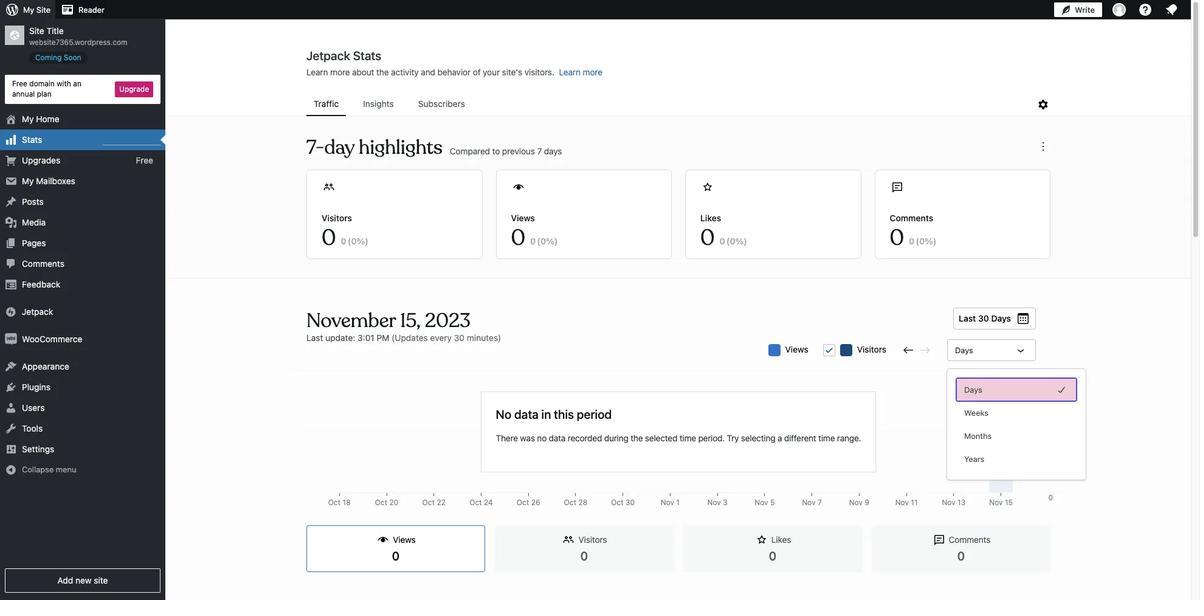 Task type: vqa. For each thing, say whether or not it's contained in the screenshot.
'Traffic' link
yes



Task type: locate. For each thing, give the bounding box(es) containing it.
0 vertical spatial last
[[959, 313, 976, 323]]

7 nov from the left
[[942, 498, 956, 507]]

8 nov from the left
[[989, 498, 1003, 507]]

views
[[511, 213, 535, 223], [785, 344, 808, 354], [393, 534, 416, 545]]

media link
[[0, 212, 165, 233]]

30 inside button
[[978, 313, 989, 323]]

0 horizontal spatial free
[[12, 79, 27, 88]]

1 horizontal spatial the
[[631, 433, 643, 443]]

2 img image from the top
[[5, 333, 17, 345]]

0 vertical spatial days
[[991, 313, 1011, 323]]

days down last 30 days in the bottom right of the page
[[955, 345, 973, 355]]

1 horizontal spatial data
[[549, 433, 566, 443]]

write
[[1075, 5, 1095, 15]]

my inside my home link
[[22, 113, 34, 124]]

users
[[22, 402, 45, 413]]

100,000 up weeks button
[[1025, 371, 1053, 381]]

2 vertical spatial views
[[393, 534, 416, 545]]

30 inside november 15, 2023 last update: 3:01 pm (updates every 30 minutes)
[[454, 333, 465, 343]]

likes 0
[[769, 534, 791, 563]]

%)
[[357, 236, 368, 246], [546, 236, 558, 246], [735, 236, 747, 246], [925, 236, 937, 246]]

0
[[322, 224, 336, 252], [511, 224, 525, 252], [700, 224, 715, 252], [890, 224, 904, 252], [341, 236, 346, 246], [351, 236, 357, 246], [530, 236, 536, 246], [540, 236, 546, 246], [720, 236, 725, 246], [730, 236, 735, 246], [909, 236, 915, 246], [919, 236, 925, 246], [1048, 493, 1053, 502], [392, 549, 400, 563], [580, 549, 588, 563], [769, 549, 776, 563], [957, 549, 965, 563]]

1 horizontal spatial 30
[[626, 498, 635, 507]]

1 100,000 from the top
[[1025, 371, 1053, 381]]

days inside dropdown button
[[955, 345, 973, 355]]

compared to previous 7 days
[[450, 146, 562, 156]]

0 horizontal spatial visitors
[[322, 213, 352, 223]]

data
[[514, 407, 539, 421], [549, 433, 566, 443]]

views for views 0 0 ( 0 %)
[[511, 213, 535, 223]]

%) for visitors 0 0 ( 0 %)
[[357, 236, 368, 246]]

likes inside likes 0 0 ( 0 %)
[[700, 213, 721, 223]]

1
[[676, 498, 680, 507]]

nov for nov 11
[[895, 498, 909, 507]]

6 nov from the left
[[895, 498, 909, 507]]

free inside free domain with an annual plan
[[12, 79, 27, 88]]

0 horizontal spatial time
[[680, 433, 696, 443]]

oct left the 18
[[328, 498, 341, 507]]

stats link
[[0, 129, 165, 150]]

1 %) from the left
[[357, 236, 368, 246]]

3 ( from the left
[[726, 236, 730, 246]]

1 vertical spatial visitors
[[857, 344, 886, 354]]

2 %) from the left
[[546, 236, 558, 246]]

0 horizontal spatial 30
[[454, 333, 465, 343]]

3 nov from the left
[[755, 498, 768, 507]]

my inside "my mailboxes" link
[[22, 175, 34, 186]]

visitors
[[322, 213, 352, 223], [857, 344, 886, 354], [578, 534, 607, 545]]

settings
[[22, 444, 54, 454]]

2 100,000 from the top
[[1025, 498, 1053, 507]]

days up weeks
[[964, 385, 982, 395]]

nov left the '11'
[[895, 498, 909, 507]]

nov left 5
[[755, 498, 768, 507]]

last 30 days
[[959, 313, 1011, 323]]

1 horizontal spatial comments
[[890, 213, 933, 223]]

0 vertical spatial img image
[[5, 306, 17, 318]]

0 vertical spatial free
[[12, 79, 27, 88]]

0 vertical spatial my
[[23, 5, 34, 15]]

2 horizontal spatial views
[[785, 344, 808, 354]]

0 inside comments 0
[[957, 549, 965, 563]]

2023
[[425, 308, 471, 333]]

period.
[[698, 433, 725, 443]]

2 horizontal spatial 30
[[978, 313, 989, 323]]

reader link
[[55, 0, 109, 19]]

was
[[520, 433, 535, 443]]

last left update:
[[306, 333, 323, 343]]

oct left 24
[[469, 498, 482, 507]]

3
[[723, 498, 728, 507]]

1 vertical spatial last
[[306, 333, 323, 343]]

last up days dropdown button
[[959, 313, 976, 323]]

visitors for visitors 0
[[578, 534, 607, 545]]

jetpack
[[22, 306, 53, 316]]

reader
[[78, 5, 105, 15]]

nov right 5
[[802, 498, 816, 507]]

1 vertical spatial free
[[136, 155, 153, 165]]

visitors inside visitors 0 0 ( 0 %)
[[322, 213, 352, 223]]

days
[[544, 146, 562, 156]]

1 img image from the top
[[5, 306, 17, 318]]

tools
[[22, 423, 43, 433]]

5 nov from the left
[[849, 498, 863, 507]]

0 vertical spatial visitors
[[322, 213, 352, 223]]

the inside jetpack stats learn more about the activity and behavior of your site's visitors. learn more
[[376, 67, 389, 77]]

title
[[47, 26, 64, 36]]

%) inside comments 0 0 ( 0 %)
[[925, 236, 937, 246]]

1 vertical spatial the
[[631, 433, 643, 443]]

1 vertical spatial img image
[[5, 333, 17, 345]]

my mailboxes
[[22, 175, 75, 186]]

( for visitors 0 0 ( 0 %)
[[348, 236, 351, 246]]

100,000 for 100,000 2 0
[[1025, 371, 1053, 381]]

nov 9
[[849, 498, 869, 507]]

subscribers link
[[411, 93, 472, 115]]

%) inside likes 0 0 ( 0 %)
[[735, 236, 747, 246]]

0 vertical spatial 30
[[978, 313, 989, 323]]

an
[[73, 79, 81, 88]]

my left home
[[22, 113, 34, 124]]

option group
[[957, 379, 1076, 470]]

with
[[57, 79, 71, 88]]

views for views 0
[[393, 534, 416, 545]]

1 vertical spatial views
[[785, 344, 808, 354]]

site up 'title' in the left top of the page
[[36, 5, 51, 15]]

pages
[[22, 237, 46, 248]]

2 vertical spatial comments
[[949, 534, 991, 545]]

oct 26
[[517, 498, 540, 507]]

0 horizontal spatial comments
[[22, 258, 64, 268]]

4 %) from the left
[[925, 236, 937, 246]]

feedback link
[[0, 274, 165, 295]]

comments inside comments 0 0 ( 0 %)
[[890, 213, 933, 223]]

5 oct from the left
[[517, 498, 529, 507]]

( for views 0 0 ( 0 %)
[[537, 236, 540, 246]]

free for free domain with an annual plan
[[12, 79, 27, 88]]

4 oct from the left
[[469, 498, 482, 507]]

menu
[[306, 93, 1036, 116]]

2 vertical spatial my
[[22, 175, 34, 186]]

img image inside jetpack link
[[5, 306, 17, 318]]

nov for nov 9
[[849, 498, 863, 507]]

time left period. in the bottom of the page
[[680, 433, 696, 443]]

likes 0 0 ( 0 %)
[[700, 213, 747, 252]]

(
[[348, 236, 351, 246], [537, 236, 540, 246], [726, 236, 730, 246], [916, 236, 919, 246]]

7 left the nov 9
[[818, 498, 822, 507]]

0 horizontal spatial the
[[376, 67, 389, 77]]

oct for oct 30
[[611, 498, 624, 507]]

insights link
[[356, 93, 401, 115]]

upgrade button
[[115, 81, 153, 97]]

my inside my site 'link'
[[23, 5, 34, 15]]

this
[[554, 407, 574, 421]]

img image left jetpack
[[5, 306, 17, 318]]

%) inside views 0 0 ( 0 %)
[[546, 236, 558, 246]]

( for comments 0 0 ( 0 %)
[[916, 236, 919, 246]]

2 vertical spatial visitors
[[578, 534, 607, 545]]

2 nov from the left
[[707, 498, 721, 507]]

visitors 0
[[578, 534, 607, 563]]

nov left 15
[[989, 498, 1003, 507]]

woocommerce
[[22, 334, 82, 344]]

2 oct from the left
[[375, 498, 387, 507]]

1 vertical spatial likes
[[771, 534, 791, 545]]

visitors 0 0 ( 0 %)
[[322, 213, 368, 252]]

oct right 28
[[611, 498, 624, 507]]

oct for oct 24
[[469, 498, 482, 507]]

last
[[959, 313, 976, 323], [306, 333, 323, 343]]

last inside november 15, 2023 last update: 3:01 pm (updates every 30 minutes)
[[306, 333, 323, 343]]

30 right the every
[[454, 333, 465, 343]]

oct 18
[[328, 498, 351, 507]]

100,000 for 100,000
[[1025, 498, 1053, 507]]

7 left days
[[537, 146, 542, 156]]

woocommerce link
[[0, 329, 165, 349]]

mailboxes
[[36, 175, 75, 186]]

%) for likes 0 0 ( 0 %)
[[735, 236, 747, 246]]

1 vertical spatial 30
[[454, 333, 465, 343]]

menu
[[56, 464, 76, 474]]

img image for woocommerce
[[5, 333, 17, 345]]

Weeks button
[[957, 402, 1076, 424]]

the right during
[[631, 433, 643, 443]]

visitors for visitors
[[857, 344, 886, 354]]

oct 24
[[469, 498, 493, 507]]

2 ( from the left
[[537, 236, 540, 246]]

( inside views 0 0 ( 0 %)
[[537, 236, 540, 246]]

oct left '22'
[[422, 498, 435, 507]]

4 ( from the left
[[916, 236, 919, 246]]

1 vertical spatial 7
[[818, 498, 822, 507]]

1 vertical spatial my
[[22, 113, 34, 124]]

days up days dropdown button
[[991, 313, 1011, 323]]

oct left 28
[[564, 498, 576, 507]]

period
[[577, 407, 612, 421]]

comments
[[890, 213, 933, 223], [22, 258, 64, 268], [949, 534, 991, 545]]

3 oct from the left
[[422, 498, 435, 507]]

learn
[[306, 67, 328, 77]]

free for free
[[136, 155, 153, 165]]

site left 'title' in the left top of the page
[[29, 26, 44, 36]]

3 %) from the left
[[735, 236, 747, 246]]

data left in
[[514, 407, 539, 421]]

a
[[778, 433, 782, 443]]

0 horizontal spatial likes
[[700, 213, 721, 223]]

4 nov from the left
[[802, 498, 816, 507]]

1 horizontal spatial last
[[959, 313, 976, 323]]

1 horizontal spatial likes
[[771, 534, 791, 545]]

add new site
[[57, 575, 108, 585]]

1 horizontal spatial free
[[136, 155, 153, 165]]

1 vertical spatial data
[[549, 433, 566, 443]]

my home
[[22, 113, 59, 124]]

the right about
[[376, 67, 389, 77]]

( inside comments 0 0 ( 0 %)
[[916, 236, 919, 246]]

1 horizontal spatial views
[[511, 213, 535, 223]]

img image
[[5, 306, 17, 318], [5, 333, 17, 345]]

oct left 20
[[375, 498, 387, 507]]

1 horizontal spatial visitors
[[578, 534, 607, 545]]

0 vertical spatial site
[[36, 5, 51, 15]]

views inside views 0 0 ( 0 %)
[[511, 213, 535, 223]]

option group containing days
[[957, 379, 1076, 470]]

1 horizontal spatial time
[[818, 433, 835, 443]]

0 horizontal spatial 7
[[537, 146, 542, 156]]

site title website7365.wordpress.com coming soon
[[29, 26, 127, 62]]

likes for likes 0 0 ( 0 %)
[[700, 213, 721, 223]]

0 vertical spatial likes
[[700, 213, 721, 223]]

days inside option group
[[964, 385, 982, 395]]

nov left 1
[[661, 498, 674, 507]]

selecting
[[741, 433, 775, 443]]

0 vertical spatial the
[[376, 67, 389, 77]]

feedback
[[22, 279, 60, 289]]

1 nov from the left
[[661, 498, 674, 507]]

my left reader "link"
[[23, 5, 34, 15]]

views inside views 0
[[393, 534, 416, 545]]

1 vertical spatial 100,000
[[1025, 498, 1053, 507]]

oct left 26
[[517, 498, 529, 507]]

last inside button
[[959, 313, 976, 323]]

0 vertical spatial views
[[511, 213, 535, 223]]

views 0
[[392, 534, 416, 563]]

nov left 13
[[942, 498, 956, 507]]

visitors for visitors 0 0 ( 0 %)
[[322, 213, 352, 223]]

2 time from the left
[[818, 433, 835, 443]]

free down highest hourly views 0 image
[[136, 155, 153, 165]]

pages link
[[0, 233, 165, 253]]

nov left the 3
[[707, 498, 721, 507]]

2 vertical spatial days
[[964, 385, 982, 395]]

oct 30
[[611, 498, 635, 507]]

selected
[[645, 433, 677, 443]]

7 oct from the left
[[611, 498, 624, 507]]

0 horizontal spatial data
[[514, 407, 539, 421]]

0 horizontal spatial last
[[306, 333, 323, 343]]

menu containing traffic
[[306, 93, 1036, 116]]

oct 22
[[422, 498, 446, 507]]

7
[[537, 146, 542, 156], [818, 498, 822, 507]]

0 vertical spatial comments
[[890, 213, 933, 223]]

my for my mailboxes
[[22, 175, 34, 186]]

write link
[[1054, 0, 1102, 19]]

%) inside visitors 0 0 ( 0 %)
[[357, 236, 368, 246]]

jetpack stats learn more about the activity and behavior of your site's visitors. learn more
[[306, 49, 602, 77]]

comments 0
[[949, 534, 991, 563]]

soon
[[64, 53, 81, 62]]

1 vertical spatial comments
[[22, 258, 64, 268]]

1 vertical spatial days
[[955, 345, 973, 355]]

website7365.wordpress.com
[[29, 38, 127, 47]]

likes for likes 0
[[771, 534, 791, 545]]

( inside likes 0 0 ( 0 %)
[[726, 236, 730, 246]]

0 vertical spatial 100,000
[[1025, 371, 1053, 381]]

nov for nov 5
[[755, 498, 768, 507]]

Days button
[[957, 379, 1076, 401]]

activity
[[391, 67, 419, 77]]

0 horizontal spatial views
[[393, 534, 416, 545]]

30 up days dropdown button
[[978, 313, 989, 323]]

100,000 right 15
[[1025, 498, 1053, 507]]

media
[[22, 217, 46, 227]]

nov left 9
[[849, 498, 863, 507]]

manage your notifications image
[[1164, 2, 1179, 17]]

1 vertical spatial site
[[29, 26, 44, 36]]

2 horizontal spatial visitors
[[857, 344, 886, 354]]

30 left nov 1
[[626, 498, 635, 507]]

6 oct from the left
[[564, 498, 576, 507]]

jetpack stats main content
[[166, 48, 1191, 600]]

likes inside likes 0
[[771, 534, 791, 545]]

100,000
[[1025, 371, 1053, 381], [1025, 498, 1053, 507]]

( inside visitors 0 0 ( 0 %)
[[348, 236, 351, 246]]

comments for comments
[[22, 258, 64, 268]]

oct for oct 26
[[517, 498, 529, 507]]

every
[[430, 333, 452, 343]]

free up 'annual plan'
[[12, 79, 27, 88]]

site
[[36, 5, 51, 15], [29, 26, 44, 36]]

my home link
[[0, 109, 165, 129]]

oct for oct 22
[[422, 498, 435, 507]]

nov 15
[[989, 498, 1013, 507]]

nov for nov 15
[[989, 498, 1003, 507]]

my up 'posts'
[[22, 175, 34, 186]]

2 vertical spatial 30
[[626, 498, 635, 507]]

img image inside woocommerce link
[[5, 333, 17, 345]]

None checkbox
[[823, 344, 835, 356]]

years
[[964, 454, 984, 464]]

appearance link
[[0, 356, 165, 377]]

plugins
[[22, 382, 50, 392]]

days for days dropdown button
[[955, 345, 973, 355]]

3:01
[[358, 333, 374, 343]]

img image left woocommerce
[[5, 333, 17, 345]]

the
[[376, 67, 389, 77], [631, 433, 643, 443]]

1 ( from the left
[[348, 236, 351, 246]]

time left range.
[[818, 433, 835, 443]]

data right no
[[549, 433, 566, 443]]

2
[[1049, 371, 1053, 381]]

2 horizontal spatial comments
[[949, 534, 991, 545]]

1 oct from the left
[[328, 498, 341, 507]]



Task type: describe. For each thing, give the bounding box(es) containing it.
my site link
[[0, 0, 55, 19]]

there
[[496, 433, 518, 443]]

no
[[496, 407, 511, 421]]

no data in this period
[[496, 407, 612, 421]]

img image for jetpack
[[5, 306, 17, 318]]

22
[[437, 498, 446, 507]]

there was no data recorded during the selected time period. try selecting a different time range.
[[496, 433, 861, 443]]

( for likes 0 0 ( 0 %)
[[726, 236, 730, 246]]

posts
[[22, 196, 44, 206]]

24
[[484, 498, 493, 507]]

nov for nov 13
[[942, 498, 956, 507]]

Months button
[[957, 425, 1076, 447]]

my profile image
[[1113, 3, 1126, 16]]

highest hourly views 0 image
[[103, 137, 160, 145]]

18
[[343, 498, 351, 507]]

nov 13
[[942, 498, 966, 507]]

appearance
[[22, 361, 69, 371]]

traffic link
[[306, 93, 346, 115]]

nov 5
[[755, 498, 775, 507]]

months
[[964, 431, 992, 441]]

7-day highlights
[[306, 135, 443, 160]]

5
[[770, 498, 775, 507]]

30 for oct
[[626, 498, 635, 507]]

20
[[389, 498, 398, 507]]

1 time from the left
[[680, 433, 696, 443]]

free domain with an annual plan
[[12, 79, 81, 98]]

no
[[537, 433, 547, 443]]

0 inside visitors 0
[[580, 549, 588, 563]]

nov 7
[[802, 498, 822, 507]]

add new site link
[[5, 568, 160, 593]]

tools link
[[0, 418, 165, 439]]

november
[[306, 308, 396, 333]]

30 for last
[[978, 313, 989, 323]]

recorded
[[568, 433, 602, 443]]

0 inside 100,000 2 0
[[1048, 493, 1053, 502]]

site's
[[502, 67, 522, 77]]

11
[[911, 498, 918, 507]]

oct for oct 28
[[564, 498, 576, 507]]

update:
[[325, 333, 355, 343]]

15,
[[400, 308, 421, 333]]

jetpack stats
[[306, 49, 381, 63]]

nov 3
[[707, 498, 728, 507]]

15
[[1005, 498, 1013, 507]]

during
[[604, 433, 628, 443]]

and
[[421, 67, 435, 77]]

0 vertical spatial 7
[[537, 146, 542, 156]]

nov 1
[[661, 498, 680, 507]]

nov for nov 3
[[707, 498, 721, 507]]

collapse
[[22, 464, 54, 474]]

nov 11
[[895, 498, 918, 507]]

nov for nov 7
[[802, 498, 816, 507]]

0 inside likes 0
[[769, 549, 776, 563]]

1 horizontal spatial 7
[[818, 498, 822, 507]]

comments link
[[0, 253, 165, 274]]

Years button
[[957, 448, 1076, 470]]

about
[[352, 67, 374, 77]]

visitors.
[[525, 67, 554, 77]]

insights
[[363, 98, 394, 109]]

none checkbox inside jetpack stats main content
[[823, 344, 835, 356]]

range.
[[837, 433, 861, 443]]

home
[[36, 113, 59, 124]]

add
[[57, 575, 73, 585]]

different
[[784, 433, 816, 443]]

of
[[473, 67, 481, 77]]

comments for comments 0 0 ( 0 %)
[[890, 213, 933, 223]]

%) for views 0 0 ( 0 %)
[[546, 236, 558, 246]]

views for views
[[785, 344, 808, 354]]

nov for nov 1
[[661, 498, 674, 507]]

highlights
[[359, 135, 443, 160]]

7-
[[306, 135, 324, 160]]

help image
[[1138, 2, 1153, 17]]

users link
[[0, 397, 165, 418]]

collapse menu link
[[0, 459, 165, 479]]

0 vertical spatial data
[[514, 407, 539, 421]]

site inside my site 'link'
[[36, 5, 51, 15]]

site inside site title website7365.wordpress.com coming soon
[[29, 26, 44, 36]]

my for my home
[[22, 113, 34, 124]]

oct 28
[[564, 498, 587, 507]]

weeks
[[964, 408, 989, 418]]

posts link
[[0, 191, 165, 212]]

oct for oct 20
[[375, 498, 387, 507]]

oct for oct 18
[[328, 498, 341, 507]]

last 30 days button
[[953, 308, 1036, 330]]

annual plan
[[12, 89, 51, 98]]

subscribers
[[418, 98, 465, 109]]

compared
[[450, 146, 490, 156]]

plugins link
[[0, 377, 165, 397]]

upgrade
[[119, 84, 149, 93]]

traffic
[[314, 98, 339, 109]]

site
[[94, 575, 108, 585]]

%) for comments 0 0 ( 0 %)
[[925, 236, 937, 246]]

previous
[[502, 146, 535, 156]]

november 15, 2023 last update: 3:01 pm (updates every 30 minutes)
[[306, 308, 501, 343]]

my for my site
[[23, 5, 34, 15]]

stats
[[22, 134, 42, 144]]

days for days button
[[964, 385, 982, 395]]

(updates
[[392, 333, 428, 343]]

comments for comments 0
[[949, 534, 991, 545]]

upgrades
[[22, 155, 60, 165]]

0 inside views 0
[[392, 549, 400, 563]]

learn more
[[559, 67, 602, 77]]

menu inside jetpack stats main content
[[306, 93, 1036, 116]]

my site
[[23, 5, 51, 15]]



